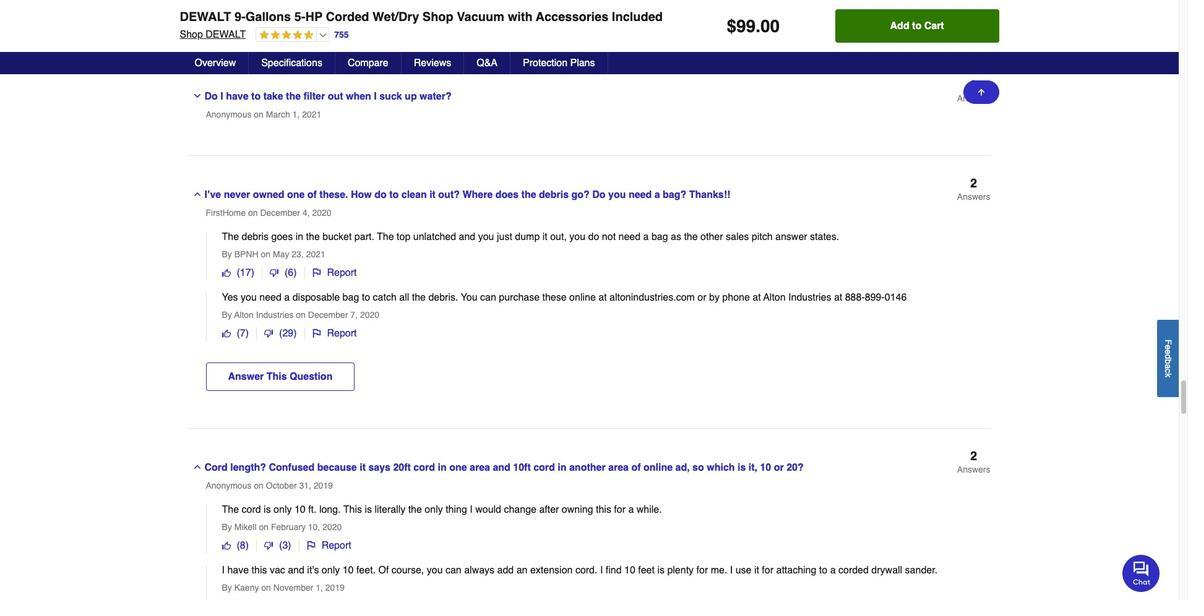 Task type: vqa. For each thing, say whether or not it's contained in the screenshot.
Overview button
yes



Task type: describe. For each thing, give the bounding box(es) containing it.
) for ( 8 )
[[246, 541, 249, 552]]

you left the just
[[478, 232, 494, 243]]

( for 7
[[237, 328, 240, 339]]

anonymous on october 31, 2019
[[206, 481, 333, 491]]

the inside anonymous's question on october 31, 2019 element
[[408, 505, 422, 516]]

7
[[240, 328, 246, 339]]

by mikell on february 10, 2020
[[222, 523, 342, 533]]

a up k on the bottom
[[1164, 364, 1174, 369]]

march for march 1, 2021
[[266, 110, 290, 120]]

firsthome on december 4, 2020
[[206, 208, 332, 218]]

do inside bpnh's answer on may 23, 2021 element
[[588, 232, 599, 243]]

it,
[[749, 463, 758, 474]]

while.
[[637, 505, 662, 516]]

feet.
[[357, 565, 376, 577]]

5-
[[294, 10, 306, 24]]

flag image for ( 6 )
[[312, 269, 321, 278]]

2 horizontal spatial for
[[762, 565, 774, 577]]

4,
[[303, 208, 310, 218]]

a left bag?
[[655, 190, 660, 201]]

does
[[496, 190, 519, 201]]

pitch
[[752, 232, 773, 243]]

may
[[273, 250, 289, 260]]

specifications
[[261, 58, 322, 69]]

literally
[[375, 505, 406, 516]]

can for always
[[446, 565, 462, 577]]

1 vertical spatial 2020
[[360, 310, 380, 320]]

have inside button
[[226, 91, 249, 102]]

says
[[369, 463, 391, 474]]

plenty
[[668, 565, 694, 577]]

and inside bpnh's answer on may 23, 2021 element
[[459, 232, 476, 243]]

only inside kaeny's answer on november 1, 2019 element
[[322, 565, 340, 577]]

in inside bpnh's answer on may 23, 2021 element
[[296, 232, 303, 243]]

b
[[1164, 359, 1174, 364]]

i right chevron down image
[[221, 91, 223, 102]]

2 for i have this vac and it's only 10 feet. of course, you can always add an extension cord. i find 10 feet is plenty for me. i use it for attaching to a corded drywall sander.
[[971, 450, 978, 464]]

report button for bag
[[305, 328, 364, 340]]

after
[[539, 505, 559, 516]]

i left use
[[730, 565, 733, 577]]

mikell's answer on february 10, 2020 element
[[206, 505, 991, 554]]

compare button
[[335, 52, 402, 74]]

flag image for ( 3 )
[[307, 542, 315, 551]]

0 vertical spatial 2020
[[312, 208, 332, 218]]

on up ( 29 )
[[296, 310, 306, 320]]

it inside kaeny's answer on november 1, 2019 element
[[755, 565, 760, 577]]

thumb up image
[[222, 330, 231, 338]]

chat invite button image
[[1123, 555, 1161, 592]]

99
[[737, 16, 756, 36]]

because
[[317, 463, 357, 474]]

gallons
[[246, 10, 291, 24]]

sander.
[[905, 565, 938, 577]]

is left literally
[[365, 505, 372, 516]]

10, inside anonymous's question on october 31, 2019 element
[[308, 523, 320, 533]]

2 answers for i have this vac and it's only 10 feet. of course, you can always add an extension cord. i find 10 feet is plenty for me. i use it for attaching to a corded drywall sander.
[[958, 450, 991, 475]]

garnet on march 10, 2021
[[206, 11, 307, 21]]

0 vertical spatial 1,
[[293, 110, 300, 120]]

a left while.
[[629, 505, 634, 516]]

1 2 from the top
[[971, 78, 978, 92]]

top
[[397, 232, 411, 243]]

for inside the mikell's answer on february 10, 2020 element
[[614, 505, 626, 516]]

by kaeny on november 1, 2019
[[222, 583, 345, 593]]

on right garnet
[[235, 11, 244, 21]]

0 vertical spatial shop
[[423, 10, 454, 24]]

firsthome
[[206, 208, 246, 218]]

cord length? confused because it says 20ft cord in one area and 10ft cord in another area of online ad, so which is it, 10 or 20? button
[[189, 451, 830, 476]]

2 horizontal spatial cord
[[534, 463, 555, 474]]

( 29 )
[[279, 328, 297, 339]]

corded
[[326, 10, 369, 24]]

2021 for march 1, 2021
[[302, 110, 321, 120]]

course,
[[392, 565, 424, 577]]

extension
[[531, 565, 573, 577]]

so
[[693, 463, 704, 474]]

it left out?
[[430, 190, 436, 201]]

answer
[[776, 232, 808, 243]]

1 e from the top
[[1164, 345, 1174, 350]]

other
[[701, 232, 723, 243]]

2 area from the left
[[609, 463, 629, 474]]

10 right the find
[[625, 565, 636, 577]]

feet
[[638, 565, 655, 577]]

out?
[[439, 190, 460, 201]]

one inside anonymous's question on october 31, 2019 element
[[450, 463, 467, 474]]

purchase
[[499, 292, 540, 304]]

find
[[606, 565, 622, 577]]

2 for yes you need a disposable bag to catch all the debris. you can purchase these online at altonindustries.com or by phone at alton industries at 888-899-0146
[[971, 177, 978, 191]]

an
[[517, 565, 528, 577]]

you inside kaeny's answer on november 1, 2019 element
[[427, 565, 443, 577]]

1 vertical spatial dewalt
[[206, 29, 246, 40]]

this inside the mikell's answer on february 10, 2020 element
[[596, 505, 612, 516]]

anonymous for i
[[206, 110, 252, 120]]

1 horizontal spatial in
[[438, 463, 447, 474]]

$ 99 . 00
[[727, 16, 780, 36]]

on down owned
[[248, 208, 258, 218]]

2 answers for yes you need a disposable bag to catch all the debris. you can purchase these online at altonindustries.com or by phone at alton industries at 888-899-0146
[[958, 177, 991, 202]]

me.
[[711, 565, 728, 577]]

( for 3
[[279, 541, 283, 552]]

( for 8
[[237, 541, 240, 552]]

) for ( 29 )
[[294, 328, 297, 339]]

is inside button
[[738, 463, 746, 474]]

states.
[[810, 232, 840, 243]]

f
[[1164, 339, 1174, 345]]

clean
[[402, 190, 427, 201]]

thumb up image for ( 8 )
[[222, 542, 231, 551]]

thumb up image for ( 17 )
[[222, 269, 231, 278]]

1 vertical spatial industries
[[256, 310, 294, 320]]

1 horizontal spatial for
[[697, 565, 708, 577]]

compare
[[348, 58, 389, 69]]

bag inside alton industries's answer on december 7, 2020 element
[[343, 292, 359, 304]]

mikell
[[234, 523, 257, 533]]

by for i have this vac and it's only 10 feet. of course, you can always add an extension cord. i find 10 feet is plenty for me. i use it for attaching to a corded drywall sander.
[[222, 583, 232, 593]]

you
[[461, 292, 478, 304]]

kaeny
[[234, 583, 259, 593]]

i left the find
[[600, 565, 603, 577]]

these
[[543, 292, 567, 304]]

how
[[351, 190, 372, 201]]

to inside kaeny's answer on november 1, 2019 element
[[820, 565, 828, 577]]

you inside alton industries's answer on december 7, 2020 element
[[241, 292, 257, 304]]

alton industries's answer on december 7, 2020 element
[[206, 292, 991, 341]]

online inside alton industries's answer on december 7, 2020 element
[[570, 292, 596, 304]]

which
[[707, 463, 735, 474]]

answers for yes you need a disposable bag to catch all the debris. you can purchase these online at altonindustries.com or by phone at alton industries at 888-899-0146
[[958, 192, 991, 202]]

1 answers from the top
[[958, 94, 991, 104]]

thing
[[446, 505, 467, 516]]

10 left ft.
[[295, 505, 306, 516]]

cart
[[925, 20, 944, 32]]

( for 29
[[279, 328, 283, 339]]

ft.
[[308, 505, 317, 516]]

do inside button
[[375, 190, 387, 201]]

1 vertical spatial shop
[[180, 29, 203, 40]]

kaeny's answer on november 1, 2019 element
[[206, 565, 991, 600]]

on down take
[[254, 110, 264, 120]]

accessories
[[536, 10, 609, 24]]

firsthome's question on december 4, 2020 element
[[189, 177, 991, 429]]

do i have to take the filter out when i suck up water?
[[205, 91, 452, 102]]

anonymous on march 1, 2021
[[206, 110, 321, 120]]

owning
[[562, 505, 593, 516]]

need for not
[[619, 232, 641, 243]]

7,
[[351, 310, 358, 320]]

a left as
[[644, 232, 649, 243]]

you right out,
[[570, 232, 586, 243]]

add
[[497, 565, 514, 577]]

0 vertical spatial 2019
[[314, 481, 333, 491]]

10 left the feet. at the left of the page
[[343, 565, 354, 577]]

2 answers element for yes you need a disposable bag to catch all the debris. you can purchase these online at altonindustries.com or by phone at alton industries at 888-899-0146
[[958, 177, 991, 203]]

protection
[[523, 58, 568, 69]]

arrow up image
[[977, 87, 986, 97]]

to inside "i've never owned one of these. how do to clean it out? where does the debris go? do you need a bag?  thanks!!" button
[[390, 190, 399, 201]]

reviews button
[[402, 52, 464, 74]]

( 17 )
[[237, 268, 254, 279]]

2021 inside firsthome's question on december 4, 2020 element
[[306, 250, 326, 260]]

shop dewalt
[[180, 29, 246, 40]]

these.
[[320, 190, 348, 201]]

add
[[891, 20, 910, 32]]

20ft
[[393, 463, 411, 474]]

2020 inside anonymous's question on october 31, 2019 element
[[323, 523, 342, 533]]

attaching
[[777, 565, 817, 577]]

3
[[283, 541, 288, 552]]

2 horizontal spatial in
[[558, 463, 567, 474]]

included
[[612, 10, 663, 24]]

october
[[266, 481, 297, 491]]

899-
[[865, 292, 885, 304]]

1 horizontal spatial december
[[308, 310, 348, 320]]

need for you
[[629, 190, 652, 201]]

cord
[[205, 463, 228, 474]]

change
[[504, 505, 537, 516]]

2 answers element for i have this vac and it's only 10 feet. of course, you can always add an extension cord. i find 10 feet is plenty for me. i use it for attaching to a corded drywall sander.
[[958, 450, 991, 476]]

answers for i have this vac and it's only 10 feet. of course, you can always add an extension cord. i find 10 feet is plenty for me. i use it for attaching to a corded drywall sander.
[[958, 465, 991, 475]]

chevron down image
[[192, 91, 202, 101]]

bucket
[[323, 232, 352, 243]]

unlatched
[[413, 232, 456, 243]]

specifications button
[[249, 52, 335, 74]]

confused
[[269, 463, 315, 474]]

it left says
[[360, 463, 366, 474]]

another
[[570, 463, 606, 474]]

a up by alton industries on december 7, 2020
[[284, 292, 290, 304]]

i've
[[205, 190, 221, 201]]

by alton industries on december 7, 2020
[[222, 310, 380, 320]]

or inside alton industries's answer on december 7, 2020 element
[[698, 292, 707, 304]]

to inside do i have to take the filter out when i suck up water? button
[[251, 91, 261, 102]]



Task type: locate. For each thing, give the bounding box(es) containing it.
debris inside bpnh's answer on may 23, 2021 element
[[242, 232, 269, 243]]

888-
[[845, 292, 865, 304]]

to left take
[[251, 91, 261, 102]]

by
[[709, 292, 720, 304]]

cord right 10ft
[[534, 463, 555, 474]]

the for because
[[222, 505, 239, 516]]

it left out,
[[543, 232, 548, 243]]

december down owned
[[260, 208, 300, 218]]

the
[[222, 232, 239, 243], [377, 232, 394, 243], [222, 505, 239, 516]]

or inside button
[[774, 463, 784, 474]]

f e e d b a c k button
[[1158, 320, 1179, 397]]

cord up mikell
[[242, 505, 261, 516]]

31,
[[299, 481, 311, 491]]

by for yes you need a disposable bag to catch all the debris. you can purchase these online at altonindustries.com or by phone at alton industries at 888-899-0146
[[222, 310, 232, 320]]

1 anonymous from the top
[[206, 110, 252, 120]]

is inside kaeny's answer on november 1, 2019 element
[[658, 565, 665, 577]]

vac
[[270, 565, 285, 577]]

1 vertical spatial thumb up image
[[222, 542, 231, 551]]

10, down ft.
[[308, 523, 320, 533]]

answer
[[228, 372, 264, 383]]

0 horizontal spatial and
[[288, 565, 305, 577]]

3 answers from the top
[[958, 465, 991, 475]]

1 horizontal spatial at
[[753, 292, 761, 304]]

or left by
[[698, 292, 707, 304]]

2 answers inside firsthome's question on december 4, 2020 element
[[958, 177, 991, 202]]

report up disposable
[[327, 268, 357, 279]]

debris inside button
[[539, 190, 569, 201]]

this right owning
[[596, 505, 612, 516]]

) for ( 6 )
[[294, 268, 297, 279]]

2021 right 23,
[[306, 250, 326, 260]]

1 by from the top
[[222, 250, 232, 260]]

( down may
[[285, 268, 288, 279]]

for
[[614, 505, 626, 516], [697, 565, 708, 577], [762, 565, 774, 577]]

2021 for march 10, 2021
[[288, 11, 307, 21]]

0 vertical spatial 2 answers element
[[958, 78, 991, 104]]

report button inside bpnh's answer on may 23, 2021 element
[[305, 267, 364, 279]]

the right literally
[[408, 505, 422, 516]]

thumb down image
[[264, 330, 273, 338]]

in left 'another' at the bottom
[[558, 463, 567, 474]]

0 vertical spatial alton
[[764, 292, 786, 304]]

anonymous for length?
[[206, 481, 252, 491]]

in right goes
[[296, 232, 303, 243]]

to inside add to cart button
[[913, 20, 922, 32]]

1 vertical spatial 2019
[[326, 583, 345, 593]]

by for the cord is only 10 ft. long. this is literally the only thing i would change after owning this for a while.
[[222, 523, 232, 533]]

c
[[1164, 369, 1174, 373]]

by left mikell
[[222, 523, 232, 533]]

2 vertical spatial flag image
[[307, 542, 315, 551]]

report inside bpnh's answer on may 23, 2021 element
[[327, 268, 357, 279]]

4.6 stars image
[[256, 30, 314, 41]]

report button for bucket
[[305, 267, 364, 279]]

the up bpnh
[[222, 232, 239, 243]]

need left bag?
[[629, 190, 652, 201]]

can inside kaeny's answer on november 1, 2019 element
[[446, 565, 462, 577]]

2 answers inside anonymous's question on october 31, 2019 element
[[958, 450, 991, 475]]

online left ad,
[[644, 463, 673, 474]]

the up mikell
[[222, 505, 239, 516]]

of inside firsthome's question on december 4, 2020 element
[[308, 190, 317, 201]]

one up the thing
[[450, 463, 467, 474]]

0 horizontal spatial december
[[260, 208, 300, 218]]

the right as
[[684, 232, 698, 243]]

1 horizontal spatial 10,
[[308, 523, 320, 533]]

it right use
[[755, 565, 760, 577]]

3 at from the left
[[834, 292, 843, 304]]

2 vertical spatial and
[[288, 565, 305, 577]]

1 vertical spatial thumb down image
[[264, 542, 273, 551]]

report down the 7,
[[327, 328, 357, 339]]

3 2 answers from the top
[[958, 450, 991, 475]]

0 vertical spatial of
[[308, 190, 317, 201]]

sales
[[726, 232, 749, 243]]

go?
[[572, 190, 590, 201]]

1 vertical spatial alton
[[234, 310, 254, 320]]

march right 9-
[[247, 11, 271, 21]]

the inside alton industries's answer on december 7, 2020 element
[[412, 292, 426, 304]]

e up b
[[1164, 350, 1174, 354]]

you inside button
[[609, 190, 626, 201]]

need inside alton industries's answer on december 7, 2020 element
[[260, 292, 282, 304]]

0 horizontal spatial only
[[274, 505, 292, 516]]

i have this vac and it's only 10 feet. of course, you can always add an extension cord. i find 10 feet is plenty for me. i use it for attaching to a corded drywall sander.
[[222, 565, 938, 577]]

do right go?
[[593, 190, 606, 201]]

20?
[[787, 463, 804, 474]]

) right thumb up image
[[246, 328, 249, 339]]

) for ( 7 )
[[246, 328, 249, 339]]

protection plans
[[523, 58, 595, 69]]

length?
[[230, 463, 266, 474]]

and
[[459, 232, 476, 243], [493, 463, 511, 474], [288, 565, 305, 577]]

corded
[[839, 565, 869, 577]]

by inside kaeny's answer on november 1, 2019 element
[[222, 583, 232, 593]]

1 horizontal spatial shop
[[423, 10, 454, 24]]

i've never owned one of these. how do to clean it out? where does the debris go? do you need a bag?  thanks!!
[[205, 190, 731, 201]]

1 vertical spatial flag image
[[312, 330, 321, 338]]

this inside the mikell's answer on february 10, 2020 element
[[344, 505, 362, 516]]

for left while.
[[614, 505, 626, 516]]

at
[[599, 292, 607, 304], [753, 292, 761, 304], [834, 292, 843, 304]]

shop right 'wet/dry'
[[423, 10, 454, 24]]

2019
[[314, 481, 333, 491], [326, 583, 345, 593]]

thumb down image inside the mikell's answer on february 10, 2020 element
[[264, 542, 273, 551]]

have up kaeny
[[227, 565, 249, 577]]

0 vertical spatial this
[[267, 372, 287, 383]]

bag left as
[[652, 232, 668, 243]]

at right phone
[[753, 292, 761, 304]]

anonymous's question on october 31, 2019 element
[[189, 450, 991, 600]]

by left bpnh
[[222, 250, 232, 260]]

do right chevron down image
[[205, 91, 218, 102]]

this right long.
[[344, 505, 362, 516]]

thumb down image left 6 at the left of the page
[[270, 269, 279, 278]]

with
[[508, 10, 533, 24]]

report
[[327, 268, 357, 279], [327, 328, 357, 339], [322, 541, 351, 552]]

on right kaeny
[[261, 583, 271, 593]]

8
[[240, 541, 246, 552]]

) for ( 17 )
[[251, 268, 254, 279]]

you right go?
[[609, 190, 626, 201]]

do inside firsthome's question on december 4, 2020 element
[[593, 190, 606, 201]]

2 anonymous from the top
[[206, 481, 252, 491]]

0 vertical spatial answers
[[958, 94, 991, 104]]

only left the thing
[[425, 505, 443, 516]]

just
[[497, 232, 513, 243]]

0 vertical spatial do
[[375, 190, 387, 201]]

can inside alton industries's answer on december 7, 2020 element
[[480, 292, 496, 304]]

0 horizontal spatial or
[[698, 292, 707, 304]]

2 vertical spatial report button
[[299, 540, 359, 552]]

report for bag
[[327, 328, 357, 339]]

2 answers from the top
[[958, 192, 991, 202]]

shop up overview
[[180, 29, 203, 40]]

overview button
[[182, 52, 249, 74]]

flag image inside the mikell's answer on february 10, 2020 element
[[307, 542, 315, 551]]

online right these
[[570, 292, 596, 304]]

thanks!!
[[689, 190, 731, 201]]

thumb down image inside bpnh's answer on may 23, 2021 element
[[270, 269, 279, 278]]

1 vertical spatial answers
[[958, 192, 991, 202]]

wet/dry
[[373, 10, 419, 24]]

flag image
[[312, 269, 321, 278], [312, 330, 321, 338], [307, 542, 315, 551]]

a left corded
[[831, 565, 836, 577]]

by left kaeny
[[222, 583, 232, 593]]

( 8 )
[[237, 541, 249, 552]]

0 vertical spatial debris
[[539, 190, 569, 201]]

by for the debris goes in the bucket part.  the top unlatched and you just dump it out, you do not need a bag as the other sales pitch answer states.
[[222, 250, 232, 260]]

1 vertical spatial report button
[[305, 328, 364, 340]]

2 vertical spatial 2020
[[323, 523, 342, 533]]

thumb down image
[[270, 269, 279, 278], [264, 542, 273, 551]]

thumb down image for ( 6 )
[[270, 269, 279, 278]]

debris left go?
[[539, 190, 569, 201]]

10 right it,
[[760, 463, 772, 474]]

alton right phone
[[764, 292, 786, 304]]

bag up the 7,
[[343, 292, 359, 304]]

0 horizontal spatial do
[[375, 190, 387, 201]]

at down bpnh's answer on may 23, 2021 element
[[599, 292, 607, 304]]

1 vertical spatial anonymous
[[206, 481, 252, 491]]

1 vertical spatial online
[[644, 463, 673, 474]]

0 vertical spatial 2
[[971, 78, 978, 92]]

3 2 from the top
[[971, 450, 978, 464]]

2 2 answers from the top
[[958, 177, 991, 202]]

0 horizontal spatial bag
[[343, 292, 359, 304]]

1 horizontal spatial online
[[644, 463, 673, 474]]

need up by alton industries on december 7, 2020
[[260, 292, 282, 304]]

on down length?
[[254, 481, 264, 491]]

23,
[[292, 250, 304, 260]]

0 vertical spatial and
[[459, 232, 476, 243]]

owned
[[253, 190, 284, 201]]

anonymous
[[206, 110, 252, 120], [206, 481, 252, 491]]

one up 4,
[[287, 190, 305, 201]]

shop
[[423, 10, 454, 24], [180, 29, 203, 40]]

2 at from the left
[[753, 292, 761, 304]]

1 vertical spatial december
[[308, 310, 348, 320]]

bpnh's answer on may 23, 2021 element
[[206, 232, 991, 281]]

altonindustries.com
[[610, 292, 695, 304]]

bpnh
[[234, 250, 259, 260]]

2 horizontal spatial and
[[493, 463, 511, 474]]

1 horizontal spatial of
[[632, 463, 641, 474]]

to left catch
[[362, 292, 370, 304]]

1 at from the left
[[599, 292, 607, 304]]

bag
[[652, 232, 668, 243], [343, 292, 359, 304]]

2020
[[312, 208, 332, 218], [360, 310, 380, 320], [323, 523, 342, 533]]

1 horizontal spatial this
[[596, 505, 612, 516]]

0 vertical spatial this
[[596, 505, 612, 516]]

report button
[[305, 267, 364, 279], [305, 328, 364, 340], [299, 540, 359, 552]]

garnet
[[206, 11, 232, 21]]

1 vertical spatial and
[[493, 463, 511, 474]]

0 vertical spatial december
[[260, 208, 300, 218]]

the right take
[[286, 91, 301, 102]]

on left may
[[261, 250, 271, 260]]

need inside button
[[629, 190, 652, 201]]

report inside the mikell's answer on february 10, 2020 element
[[322, 541, 351, 552]]

( 7 )
[[237, 328, 249, 339]]

this right the answer
[[267, 372, 287, 383]]

1 vertical spatial one
[[450, 463, 467, 474]]

0 vertical spatial industries
[[789, 292, 832, 304]]

i left suck
[[374, 91, 377, 102]]

0 vertical spatial have
[[226, 91, 249, 102]]

debris.
[[429, 292, 458, 304]]

1 vertical spatial report
[[327, 328, 357, 339]]

0 horizontal spatial do
[[205, 91, 218, 102]]

report for ft.
[[322, 541, 351, 552]]

report button down the 7,
[[305, 328, 364, 340]]

0 vertical spatial one
[[287, 190, 305, 201]]

alton up ( 7 )
[[234, 310, 254, 320]]

( down by mikell on february 10, 2020
[[279, 541, 283, 552]]

of
[[379, 565, 389, 577]]

march down take
[[266, 110, 290, 120]]

and right the unlatched
[[459, 232, 476, 243]]

0 vertical spatial 10,
[[273, 11, 285, 21]]

all
[[399, 292, 409, 304]]

suck
[[380, 91, 402, 102]]

the inside anonymous's question on october 31, 2019 element
[[222, 505, 239, 516]]

this inside kaeny's answer on november 1, 2019 element
[[252, 565, 267, 577]]

755
[[334, 30, 349, 39]]

2021 down filter
[[302, 110, 321, 120]]

report inside alton industries's answer on december 7, 2020 element
[[327, 328, 357, 339]]

0 vertical spatial need
[[629, 190, 652, 201]]

december
[[260, 208, 300, 218], [308, 310, 348, 320]]

2 2 answers element from the top
[[958, 177, 991, 203]]

it inside bpnh's answer on may 23, 2021 element
[[543, 232, 548, 243]]

debris up bpnh
[[242, 232, 269, 243]]

1 2 answers element from the top
[[958, 78, 991, 104]]

it's
[[307, 565, 319, 577]]

) for ( 3 )
[[288, 541, 291, 552]]

can for purchase
[[480, 292, 496, 304]]

debris
[[539, 190, 569, 201], [242, 232, 269, 243]]

3 2 answers element from the top
[[958, 450, 991, 476]]

1 vertical spatial 2 answers
[[958, 177, 991, 202]]

area left 10ft
[[470, 463, 490, 474]]

use
[[736, 565, 752, 577]]

the
[[286, 91, 301, 102], [522, 190, 536, 201], [306, 232, 320, 243], [684, 232, 698, 243], [412, 292, 426, 304], [408, 505, 422, 516]]

report button inside alton industries's answer on december 7, 2020 element
[[305, 328, 364, 340]]

the left bucket
[[306, 232, 320, 243]]

0 vertical spatial 2021
[[288, 11, 307, 21]]

) down by alton industries on december 7, 2020
[[294, 328, 297, 339]]

thumb up image left ( 8 )
[[222, 542, 231, 551]]

on right mikell
[[259, 523, 269, 533]]

1 vertical spatial 1,
[[316, 583, 323, 593]]

2 vertical spatial report
[[322, 541, 351, 552]]

report button inside the mikell's answer on february 10, 2020 element
[[299, 540, 359, 552]]

0 vertical spatial thumb down image
[[270, 269, 279, 278]]

cord.
[[576, 565, 598, 577]]

1 vertical spatial or
[[774, 463, 784, 474]]

1 horizontal spatial cord
[[414, 463, 435, 474]]

cord
[[414, 463, 435, 474], [534, 463, 555, 474], [242, 505, 261, 516]]

3 by from the top
[[222, 523, 232, 533]]

1 horizontal spatial one
[[450, 463, 467, 474]]

( down bpnh
[[237, 268, 240, 279]]

by inside the mikell's answer on february 10, 2020 element
[[222, 523, 232, 533]]

the right all
[[412, 292, 426, 304]]

of up while.
[[632, 463, 641, 474]]

0 vertical spatial flag image
[[312, 269, 321, 278]]

i left "vac"
[[222, 565, 225, 577]]

this inside button
[[267, 372, 287, 383]]

thumb down image for ( 3 )
[[264, 542, 273, 551]]

flag image down by alton industries on december 7, 2020
[[312, 330, 321, 338]]

2 horizontal spatial only
[[425, 505, 443, 516]]

december down disposable
[[308, 310, 348, 320]]

have inside kaeny's answer on november 1, 2019 element
[[227, 565, 249, 577]]

and inside button
[[493, 463, 511, 474]]

to inside alton industries's answer on december 7, 2020 element
[[362, 292, 370, 304]]

( for 17
[[237, 268, 240, 279]]

reviews
[[414, 58, 451, 69]]

0 vertical spatial or
[[698, 292, 707, 304]]

1 vertical spatial 10,
[[308, 523, 320, 533]]

anonymous down overview "button"
[[206, 110, 252, 120]]

0 horizontal spatial this
[[252, 565, 267, 577]]

report button up disposable
[[305, 267, 364, 279]]

where
[[463, 190, 493, 201]]

drywall
[[872, 565, 903, 577]]

hp
[[306, 10, 323, 24]]

( right thumb down image
[[279, 328, 283, 339]]

answers inside firsthome's question on december 4, 2020 element
[[958, 192, 991, 202]]

f e e d b a c k
[[1164, 339, 1174, 377]]

( for 6
[[285, 268, 288, 279]]

2 e from the top
[[1164, 350, 1174, 354]]

2 horizontal spatial at
[[834, 292, 843, 304]]

2 vertical spatial answers
[[958, 465, 991, 475]]

cord inside the mikell's answer on february 10, 2020 element
[[242, 505, 261, 516]]

dewalt up shop dewalt
[[180, 10, 231, 24]]

by inside alton industries's answer on december 7, 2020 element
[[222, 310, 232, 320]]

have up anonymous on march 1, 2021
[[226, 91, 249, 102]]

flag image for ( 29 )
[[312, 330, 321, 338]]

2 vertical spatial 2 answers element
[[958, 450, 991, 476]]

0 horizontal spatial 1,
[[293, 110, 300, 120]]

by down yes
[[222, 310, 232, 320]]

1 horizontal spatial only
[[322, 565, 340, 577]]

0 vertical spatial thumb up image
[[222, 269, 231, 278]]

i right the thing
[[470, 505, 473, 516]]

bag?
[[663, 190, 687, 201]]

1 horizontal spatial or
[[774, 463, 784, 474]]

2 2 from the top
[[971, 177, 978, 191]]

disposable
[[293, 292, 340, 304]]

1 area from the left
[[470, 463, 490, 474]]

the left top
[[377, 232, 394, 243]]

chevron up image
[[192, 463, 202, 473]]

2021
[[288, 11, 307, 21], [302, 110, 321, 120], [306, 250, 326, 260]]

need inside bpnh's answer on may 23, 2021 element
[[619, 232, 641, 243]]

anonymous down cord
[[206, 481, 252, 491]]

online inside button
[[644, 463, 673, 474]]

2019 right november
[[326, 583, 345, 593]]

answers inside anonymous's question on october 31, 2019 element
[[958, 465, 991, 475]]

i've never owned one of these. how do to clean it out? where does the debris go? do you need a bag?  thanks!! button
[[189, 178, 830, 203]]

0 horizontal spatial area
[[470, 463, 490, 474]]

is up by mikell on february 10, 2020
[[264, 505, 271, 516]]

goes
[[271, 232, 293, 243]]

2 by from the top
[[222, 310, 232, 320]]

1 vertical spatial march
[[266, 110, 290, 120]]

2 answers element
[[958, 78, 991, 104], [958, 177, 991, 203], [958, 450, 991, 476]]

garnet's question on march 10, 2021 element
[[189, 0, 991, 58]]

1 vertical spatial 2 answers element
[[958, 177, 991, 203]]

part.
[[355, 232, 374, 243]]

by inside bpnh's answer on may 23, 2021 element
[[222, 250, 232, 260]]

0 horizontal spatial online
[[570, 292, 596, 304]]

flag image inside bpnh's answer on may 23, 2021 element
[[312, 269, 321, 278]]

( down mikell
[[237, 541, 240, 552]]

2 thumb up image from the top
[[222, 542, 231, 551]]

1 horizontal spatial bag
[[652, 232, 668, 243]]

of inside anonymous's question on october 31, 2019 element
[[632, 463, 641, 474]]

report for bucket
[[327, 268, 357, 279]]

chevron up image
[[192, 190, 202, 200]]

and inside kaeny's answer on november 1, 2019 element
[[288, 565, 305, 577]]

protection plans button
[[511, 52, 608, 74]]

and left 10ft
[[493, 463, 511, 474]]

the right does
[[522, 190, 536, 201]]

0 horizontal spatial alton
[[234, 310, 254, 320]]

report button for ft.
[[299, 540, 359, 552]]

as
[[671, 232, 682, 243]]

1 horizontal spatial industries
[[789, 292, 832, 304]]

filter
[[304, 91, 325, 102]]

thumb up image
[[222, 269, 231, 278], [222, 542, 231, 551]]

you
[[609, 190, 626, 201], [478, 232, 494, 243], [570, 232, 586, 243], [241, 292, 257, 304], [427, 565, 443, 577]]

do right how
[[375, 190, 387, 201]]

one inside firsthome's question on december 4, 2020 element
[[287, 190, 305, 201]]

on
[[235, 11, 244, 21], [254, 110, 264, 120], [248, 208, 258, 218], [261, 250, 271, 260], [296, 310, 306, 320], [254, 481, 264, 491], [259, 523, 269, 533], [261, 583, 271, 593]]

one
[[287, 190, 305, 201], [450, 463, 467, 474]]

and left it's
[[288, 565, 305, 577]]

the cord is only 10 ft. long. this is literally the only thing i would change after owning this for a while.
[[222, 505, 662, 516]]

1, inside kaeny's answer on november 1, 2019 element
[[316, 583, 323, 593]]

1 horizontal spatial and
[[459, 232, 476, 243]]

the for one
[[222, 232, 239, 243]]

0 horizontal spatial at
[[599, 292, 607, 304]]

online
[[570, 292, 596, 304], [644, 463, 673, 474]]

not
[[602, 232, 616, 243]]

0 horizontal spatial in
[[296, 232, 303, 243]]

0 vertical spatial dewalt
[[180, 10, 231, 24]]

1 horizontal spatial area
[[609, 463, 629, 474]]

1 horizontal spatial 1,
[[316, 583, 323, 593]]

4 by from the top
[[222, 583, 232, 593]]

6
[[288, 268, 294, 279]]

0 vertical spatial report
[[327, 268, 357, 279]]

0 horizontal spatial shop
[[180, 29, 203, 40]]

) down february
[[288, 541, 291, 552]]

0 horizontal spatial this
[[267, 372, 287, 383]]

of up 4,
[[308, 190, 317, 201]]

1 2 answers from the top
[[958, 78, 991, 104]]

out
[[328, 91, 343, 102]]

1 vertical spatial this
[[344, 505, 362, 516]]

by bpnh on may 23, 2021
[[222, 250, 326, 260]]

1 vertical spatial have
[[227, 565, 249, 577]]

2 vertical spatial 2021
[[306, 250, 326, 260]]

is
[[738, 463, 746, 474], [264, 505, 271, 516], [365, 505, 372, 516], [658, 565, 665, 577]]

$
[[727, 16, 737, 36]]

do
[[375, 190, 387, 201], [588, 232, 599, 243]]

march for march 10, 2021
[[247, 11, 271, 21]]

bag inside bpnh's answer on may 23, 2021 element
[[652, 232, 668, 243]]

10,
[[273, 11, 285, 21], [308, 523, 320, 533]]

0 horizontal spatial can
[[446, 565, 462, 577]]

1 thumb up image from the top
[[222, 269, 231, 278]]

flag image up it's
[[307, 542, 315, 551]]

10 inside button
[[760, 463, 772, 474]]

0 horizontal spatial industries
[[256, 310, 294, 320]]



